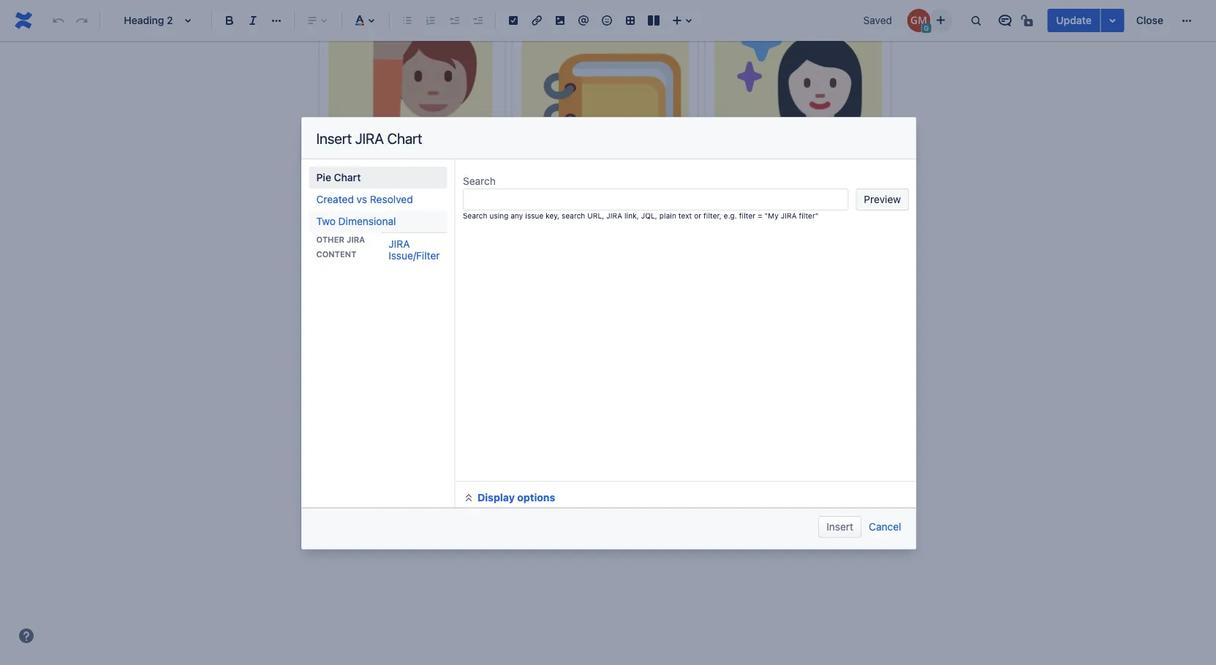 Task type: vqa. For each thing, say whether or not it's contained in the screenshot.
Add resources for new hires
yes



Task type: describe. For each thing, give the bounding box(es) containing it.
add resources for new hires
[[339, 204, 486, 218]]

undo ⌘z image
[[50, 12, 67, 29]]

insert jira chart
[[316, 129, 422, 147]]

team for team goals
[[763, 180, 797, 195]]

goals
[[800, 180, 833, 195]]

options
[[517, 492, 555, 504]]

action item image
[[505, 12, 522, 29]]

jira left link,
[[606, 211, 622, 220]]

onboarding
[[358, 176, 431, 192]]

them
[[782, 208, 809, 222]]

cancel link
[[869, 516, 901, 538]]

share for news
[[461, 382, 490, 396]]

it
[[535, 290, 542, 303]]

add for onboarding faqs
[[339, 204, 360, 218]]

e.g.
[[724, 211, 737, 220]]

numbered list ⌘⇧7 image
[[422, 12, 440, 29]]

news.
[[502, 290, 532, 303]]

0 vertical spatial here
[[812, 208, 836, 222]]

0 vertical spatial news
[[364, 261, 396, 277]]

=
[[757, 211, 762, 220]]

created vs resolved
[[316, 193, 413, 206]]

company.
[[371, 402, 422, 416]]

add links to meeting notes
[[536, 207, 675, 221]]

jql,
[[641, 211, 657, 220]]

faqs
[[434, 176, 466, 192]]

issue/filter
[[389, 250, 440, 262]]

key,
[[545, 211, 559, 220]]

two dimensional button
[[309, 211, 447, 233]]

jira issue/filter button
[[381, 233, 462, 267]]

mention image
[[575, 12, 592, 29]]

published.
[[751, 290, 805, 303]]

chart inside 'button'
[[334, 172, 361, 184]]

list
[[761, 208, 779, 222]]

created vs resolved button
[[309, 189, 447, 211]]

a for create a blog post to share news and announcements with your team and company.
[[386, 382, 393, 396]]

news inside create a blog post to share news and announcements with your team and company.
[[493, 382, 521, 396]]

links
[[560, 207, 583, 221]]

0 vertical spatial to
[[586, 207, 597, 221]]

jira up pie chart 'button'
[[355, 129, 384, 147]]

redo ⌘⇧z image
[[73, 12, 91, 29]]

bold ⌘b image
[[221, 12, 238, 29]]

emoji image
[[598, 12, 616, 29]]

meeting notes
[[561, 179, 649, 195]]

two
[[316, 215, 336, 227]]

italic ⌘i image
[[244, 12, 262, 29]]

pie
[[316, 172, 331, 184]]

display options link
[[463, 492, 555, 504]]

team for team news
[[327, 261, 361, 277]]

layouts image
[[645, 12, 663, 29]]

blog for create a blog post to share team news. it will automatically appear here once it's published.
[[375, 290, 398, 303]]

meeting
[[561, 179, 612, 195]]

search for search using any issue key, search url, jira link, jql, plain text or filter, e.g. filter = "my jira filter"
[[463, 211, 487, 220]]

search for search
[[463, 175, 495, 187]]

close
[[1136, 14, 1164, 26]]

1 vertical spatial and
[[349, 402, 368, 416]]

with
[[634, 382, 656, 396]]

content
[[316, 250, 356, 259]]

update
[[1056, 14, 1092, 26]]

other
[[316, 235, 344, 245]]

resources
[[363, 204, 415, 218]]

a for create a blog post to share team news. it will automatically appear here once it's published.
[[365, 290, 372, 303]]

pie chart button
[[309, 167, 447, 189]]

team news
[[327, 261, 396, 277]]

announcements
[[546, 382, 631, 396]]

Main content area, start typing to enter text. text field
[[319, 0, 892, 560]]

0 vertical spatial team
[[472, 290, 499, 303]]

vs
[[357, 193, 367, 206]]



Task type: locate. For each thing, give the bounding box(es) containing it.
list them here
[[761, 208, 836, 222]]

post for news
[[422, 382, 445, 396]]

1 horizontal spatial here
[[812, 208, 836, 222]]

here left once
[[677, 290, 701, 303]]

2 search from the top
[[463, 211, 487, 220]]

jira down two dimensional "button"
[[389, 238, 410, 250]]

a
[[365, 290, 372, 303], [386, 382, 393, 396]]

search
[[463, 175, 495, 187], [463, 211, 487, 220]]

and left company.
[[349, 402, 368, 416]]

other jira content
[[316, 235, 365, 259]]

1 search from the top
[[463, 175, 495, 187]]

0 horizontal spatial add
[[339, 204, 360, 218]]

0 vertical spatial create
[[327, 290, 362, 303]]

using
[[489, 211, 508, 220]]

0 horizontal spatial team
[[472, 290, 499, 303]]

0 horizontal spatial news
[[364, 261, 396, 277]]

0 vertical spatial and
[[524, 382, 543, 396]]

team left the news.
[[472, 290, 499, 303]]

search left using
[[463, 211, 487, 220]]

insert left the cancel
[[827, 521, 854, 533]]

and
[[524, 382, 543, 396], [349, 402, 368, 416]]

1 horizontal spatial team
[[685, 382, 711, 396]]

created
[[316, 193, 354, 206]]

share inside create a blog post to share news and announcements with your team and company.
[[461, 382, 490, 396]]

team
[[472, 290, 499, 303], [685, 382, 711, 396]]

0 horizontal spatial to
[[427, 290, 437, 303]]

to inside create a blog post to share news and announcements with your team and company.
[[448, 382, 458, 396]]

0 vertical spatial team
[[763, 180, 797, 195]]

0 horizontal spatial here
[[677, 290, 701, 303]]

outdent ⇧tab image
[[445, 12, 463, 29]]

1 vertical spatial chart
[[334, 172, 361, 184]]

search
[[561, 211, 585, 220]]

1 vertical spatial notes
[[645, 207, 675, 221]]

filter,
[[703, 211, 721, 220]]

saved
[[863, 14, 892, 26]]

0 vertical spatial post
[[401, 290, 424, 303]]

pie chart
[[316, 172, 361, 184]]

2 vertical spatial to
[[448, 382, 458, 396]]

here
[[812, 208, 836, 222], [677, 290, 701, 303]]

post inside create a blog post to share news and announcements with your team and company.
[[422, 382, 445, 396]]

team inside create a blog post to share news and announcements with your team and company.
[[685, 382, 711, 396]]

or
[[694, 211, 701, 220]]

share
[[440, 290, 469, 303], [461, 382, 490, 396]]

post for team
[[401, 290, 424, 303]]

to for news.
[[427, 290, 437, 303]]

confluence image
[[12, 9, 35, 32], [12, 9, 35, 32]]

your
[[659, 382, 682, 396]]

1 horizontal spatial and
[[524, 382, 543, 396]]

1 horizontal spatial add
[[536, 207, 557, 221]]

create inside create a blog post to share news and announcements with your team and company.
[[349, 382, 383, 396]]

insert button
[[819, 516, 862, 538]]

1 vertical spatial news
[[493, 382, 521, 396]]

create up company.
[[349, 382, 383, 396]]

news
[[364, 261, 396, 277], [493, 382, 521, 396]]

insert for insert
[[827, 521, 854, 533]]

update button
[[1048, 9, 1101, 32]]

create for create a blog post to share team news. it will automatically appear here once it's published.
[[327, 290, 362, 303]]

onboarding faqs
[[358, 176, 466, 192]]

0 vertical spatial share
[[440, 290, 469, 303]]

0 horizontal spatial insert
[[316, 129, 352, 147]]

1 vertical spatial to
[[427, 290, 437, 303]]

display
[[477, 492, 515, 504]]

1 horizontal spatial to
[[448, 382, 458, 396]]

and left announcements
[[524, 382, 543, 396]]

will
[[545, 290, 562, 303]]

team right your
[[685, 382, 711, 396]]

insert inside button
[[827, 521, 854, 533]]

search up hires
[[463, 175, 495, 187]]

to for and
[[448, 382, 458, 396]]

team up list
[[763, 180, 797, 195]]

adjust update settings image
[[1104, 12, 1122, 29]]

1 vertical spatial create
[[349, 382, 383, 396]]

post
[[401, 290, 424, 303], [422, 382, 445, 396]]

0 horizontal spatial a
[[365, 290, 372, 303]]

indent tab image
[[469, 12, 486, 29]]

create down "team news"
[[327, 290, 362, 303]]

0 vertical spatial a
[[365, 290, 372, 303]]

link image
[[528, 12, 546, 29]]

a up company.
[[386, 382, 393, 396]]

once
[[704, 290, 730, 303]]

for
[[418, 204, 432, 218]]

chart right pie
[[334, 172, 361, 184]]

cancel
[[869, 521, 901, 533]]

team goals
[[763, 180, 833, 195]]

notes left text
[[645, 207, 675, 221]]

hires
[[460, 204, 486, 218]]

0 horizontal spatial team
[[327, 261, 361, 277]]

0 horizontal spatial and
[[349, 402, 368, 416]]

giulia masi image
[[907, 9, 931, 32]]

1 vertical spatial team
[[685, 382, 711, 396]]

team
[[763, 180, 797, 195], [327, 261, 361, 277]]

jira inside other jira content
[[347, 235, 365, 245]]

jira issue/filter
[[389, 238, 440, 262]]

blog up company.
[[396, 382, 419, 396]]

Search text field
[[463, 189, 848, 211]]

link,
[[624, 211, 639, 220]]

insert
[[316, 129, 352, 147], [827, 521, 854, 533]]

1 vertical spatial a
[[386, 382, 393, 396]]

1 vertical spatial share
[[461, 382, 490, 396]]

chart up onboarding faqs
[[387, 129, 422, 147]]

automatically
[[565, 290, 634, 303]]

plain
[[659, 211, 676, 220]]

0 vertical spatial search
[[463, 175, 495, 187]]

add for meeting notes
[[536, 207, 557, 221]]

bullet list ⌘⇧8 image
[[399, 12, 416, 29]]

it's
[[733, 290, 748, 303]]

a inside create a blog post to share news and announcements with your team and company.
[[386, 382, 393, 396]]

1 horizontal spatial team
[[763, 180, 797, 195]]

preview
[[864, 193, 901, 206]]

notes up link,
[[615, 179, 649, 195]]

"my
[[764, 211, 778, 220]]

text
[[678, 211, 692, 220]]

1 vertical spatial search
[[463, 211, 487, 220]]

1 vertical spatial blog
[[396, 382, 419, 396]]

1 horizontal spatial news
[[493, 382, 521, 396]]

create a blog post to share news and announcements with your team and company.
[[349, 382, 711, 416]]

add
[[339, 204, 360, 218], [536, 207, 557, 221]]

url,
[[587, 211, 604, 220]]

table image
[[622, 12, 639, 29]]

create a blog post to share team news. it will automatically appear here once it's published.
[[327, 290, 805, 303]]

display options
[[477, 492, 555, 504]]

resolved
[[370, 193, 413, 206]]

filter"
[[799, 211, 819, 220]]

share for team
[[440, 290, 469, 303]]

jira
[[355, 129, 384, 147], [606, 211, 622, 220], [781, 211, 796, 220], [347, 235, 365, 245], [389, 238, 410, 250]]

team down content at the top left of page
[[327, 261, 361, 277]]

1 vertical spatial team
[[327, 261, 361, 277]]

create
[[327, 290, 362, 303], [349, 382, 383, 396]]

blog for create a blog post to share news and announcements with your team and company.
[[396, 382, 419, 396]]

chart
[[387, 129, 422, 147], [334, 172, 361, 184]]

2 horizontal spatial to
[[586, 207, 597, 221]]

0 vertical spatial insert
[[316, 129, 352, 147]]

two dimensional
[[316, 215, 396, 227]]

here down 'goals'
[[812, 208, 836, 222]]

1 vertical spatial here
[[677, 290, 701, 303]]

new
[[435, 204, 457, 218]]

1 horizontal spatial insert
[[827, 521, 854, 533]]

any
[[510, 211, 523, 220]]

0 vertical spatial chart
[[387, 129, 422, 147]]

search using any issue key, search url, jira link, jql, plain text or filter, e.g. filter = "my jira filter"
[[463, 211, 819, 220]]

preview button
[[856, 189, 909, 211]]

0 vertical spatial blog
[[375, 290, 398, 303]]

jira right "my
[[781, 211, 796, 220]]

close button
[[1128, 9, 1172, 32]]

1 vertical spatial insert
[[827, 521, 854, 533]]

filter
[[739, 211, 755, 220]]

0 horizontal spatial chart
[[334, 172, 361, 184]]

blog down "team news"
[[375, 290, 398, 303]]

to
[[586, 207, 597, 221], [427, 290, 437, 303], [448, 382, 458, 396]]

appear
[[637, 290, 674, 303]]

issue
[[525, 211, 543, 220]]

a down "team news"
[[365, 290, 372, 303]]

1 horizontal spatial chart
[[387, 129, 422, 147]]

1 vertical spatial post
[[422, 382, 445, 396]]

insert for insert jira chart
[[316, 129, 352, 147]]

notes
[[615, 179, 649, 195], [645, 207, 675, 221]]

blog inside create a blog post to share news and announcements with your team and company.
[[396, 382, 419, 396]]

insert up pie chart at the left
[[316, 129, 352, 147]]

1 horizontal spatial a
[[386, 382, 393, 396]]

create for create a blog post to share news and announcements with your team and company.
[[349, 382, 383, 396]]

add image, video, or file image
[[551, 12, 569, 29]]

meeting
[[600, 207, 642, 221]]

dimensional
[[338, 215, 396, 227]]

jira down two dimensional
[[347, 235, 365, 245]]

blog
[[375, 290, 398, 303], [396, 382, 419, 396]]

jira inside jira issue/filter
[[389, 238, 410, 250]]

0 vertical spatial notes
[[615, 179, 649, 195]]



